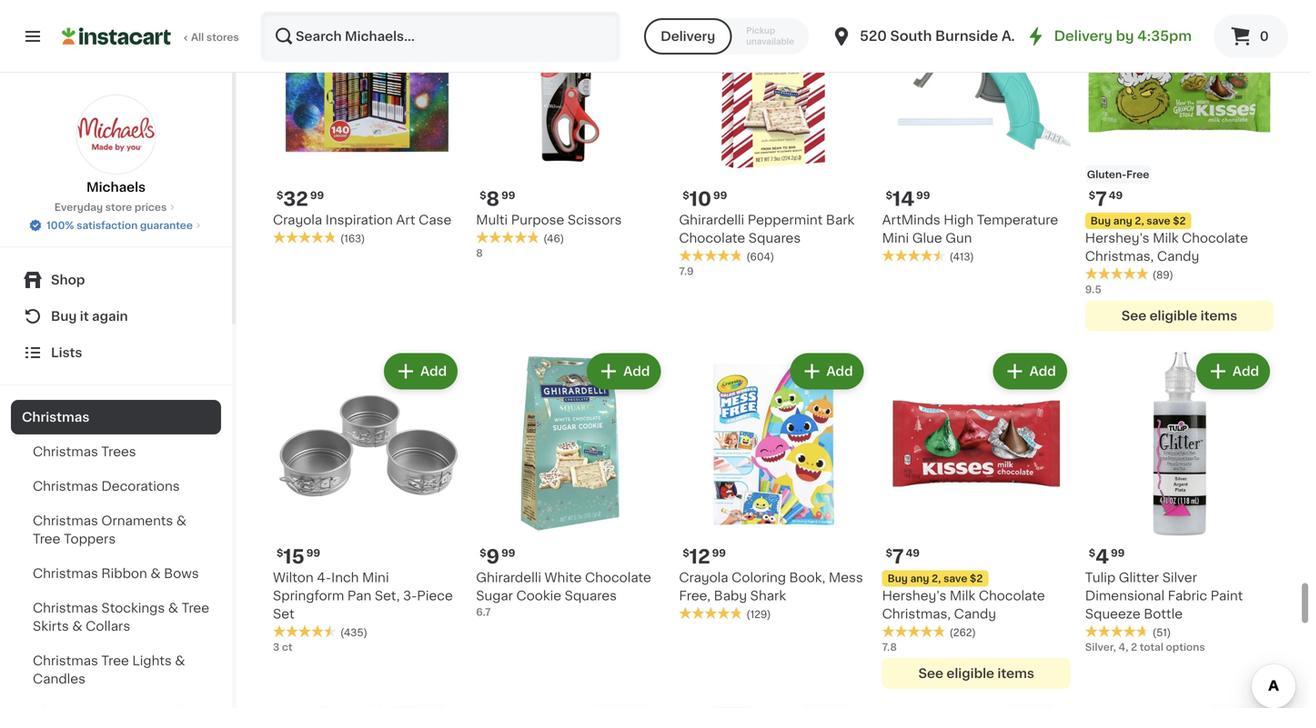 Task type: vqa. For each thing, say whether or not it's contained in the screenshot.
Tree
yes



Task type: describe. For each thing, give the bounding box(es) containing it.
total
[[1140, 643, 1164, 653]]

99 for 10
[[713, 190, 727, 200]]

dimensional
[[1086, 590, 1165, 603]]

trees
[[101, 446, 136, 459]]

49 for (89)
[[1109, 190, 1123, 200]]

1 vertical spatial 8
[[476, 248, 483, 258]]

49 for (262)
[[906, 549, 920, 559]]

burnside
[[936, 30, 999, 43]]

$2 for (262)
[[970, 574, 983, 584]]

(163)
[[340, 234, 365, 244]]

glue
[[913, 232, 942, 245]]

buy for 9.5
[[1091, 216, 1111, 226]]

tree for christmas ornaments & tree toppers
[[33, 533, 60, 546]]

7 for 9.5
[[1096, 190, 1107, 209]]

christmas stockings & tree skirts & collars
[[33, 602, 209, 633]]

christmas decorations link
[[11, 470, 221, 504]]

crayola coloring book, mess free, baby shark
[[679, 572, 863, 603]]

christmas ornaments & tree toppers link
[[11, 504, 221, 557]]

sugar
[[476, 590, 513, 603]]

15
[[283, 548, 305, 567]]

pan
[[348, 590, 372, 603]]

520 south burnside avenue
[[860, 30, 1054, 43]]

(435)
[[340, 628, 368, 638]]

everyday store prices link
[[54, 200, 178, 215]]

christmas tree lights & candles
[[33, 655, 185, 686]]

shop
[[51, 274, 85, 287]]

christmas, for 9.5
[[1086, 250, 1154, 263]]

12
[[690, 548, 710, 567]]

2, for (89)
[[1135, 216, 1144, 226]]

ct
[[282, 643, 293, 653]]

inspiration
[[326, 214, 393, 226]]

hershey's for (89)
[[1086, 232, 1150, 245]]

stores
[[207, 32, 239, 42]]

product group containing 12
[[679, 350, 868, 622]]

book,
[[789, 572, 826, 585]]

10
[[690, 190, 712, 209]]

set,
[[375, 590, 400, 603]]

toppers
[[64, 533, 116, 546]]

& for ribbon
[[150, 568, 161, 581]]

paint
[[1211, 590, 1243, 603]]

add to cart button
[[738, 0, 862, 30]]

christmas for christmas ornaments & tree toppers
[[33, 515, 98, 528]]

wilton 4-inch mini springform pan set, 3-piece set
[[273, 572, 453, 621]]

add to cart
[[776, 7, 850, 20]]

christmas link
[[11, 400, 221, 435]]

add button for 32
[[386, 0, 456, 30]]

& inside christmas tree lights & candles
[[175, 655, 185, 668]]

shop link
[[11, 262, 221, 298]]

white
[[545, 572, 582, 585]]

9
[[486, 548, 500, 567]]

multi
[[476, 214, 508, 226]]

squeeze
[[1086, 608, 1141, 621]]

christmas for christmas trees
[[33, 446, 98, 459]]

hershey's milk chocolate christmas, candy for (89)
[[1086, 232, 1248, 263]]

$ for (46)
[[480, 190, 486, 200]]

$ for (435)
[[277, 549, 283, 559]]

guarantee
[[140, 221, 193, 231]]

piece
[[417, 590, 453, 603]]

artminds high temperature mini glue gun
[[882, 214, 1059, 245]]

christmas for christmas
[[22, 411, 90, 424]]

see eligible items button for (262)
[[882, 659, 1071, 690]]

14
[[893, 190, 915, 209]]

chocolate inside 'ghirardelli peppermint bark chocolate squares'
[[679, 232, 746, 245]]

tree for christmas stockings & tree skirts & collars
[[182, 602, 209, 615]]

$ 14 99
[[886, 190, 930, 209]]

shark
[[750, 590, 786, 603]]

christmas for christmas tree lights & candles
[[33, 655, 98, 668]]

4:35pm
[[1138, 30, 1192, 43]]

eligible for (89)
[[1150, 310, 1198, 322]]

items for (89)
[[1201, 310, 1238, 322]]

(604)
[[747, 252, 775, 262]]

it
[[80, 310, 89, 323]]

south
[[890, 30, 932, 43]]

tulip
[[1086, 572, 1116, 585]]

stockings
[[101, 602, 165, 615]]

bottle
[[1144, 608, 1183, 621]]

christmas stockings & tree skirts & collars link
[[11, 592, 221, 644]]

candy for (89)
[[1157, 250, 1200, 263]]

milk for (262)
[[950, 590, 976, 603]]

skirts
[[33, 621, 69, 633]]

satisfaction
[[77, 221, 138, 231]]

$ 9 99
[[480, 548, 516, 567]]

any for (262)
[[911, 574, 930, 584]]

michaels link
[[76, 95, 156, 197]]

michaels logo image
[[76, 95, 156, 175]]

everyday store prices
[[54, 202, 167, 212]]

$ 32 99
[[277, 190, 324, 209]]

baby
[[714, 590, 747, 603]]

32
[[283, 190, 308, 209]]

$ 8 99
[[480, 190, 515, 209]]

save for (262)
[[944, 574, 968, 584]]

4
[[1096, 548, 1109, 567]]

add button for 15
[[386, 355, 456, 388]]

michaels
[[86, 181, 146, 194]]

see eligible items button for (89)
[[1086, 301, 1274, 332]]

100% satisfaction guarantee
[[47, 221, 193, 231]]

gluten-free
[[1087, 170, 1150, 180]]

& for stockings
[[168, 602, 178, 615]]

$2 for (89)
[[1173, 216, 1186, 226]]

chocolate inside the 'ghirardelli white chocolate sugar cookie squares 6.7'
[[585, 572, 651, 585]]

crayola inspiration art case
[[273, 214, 452, 226]]

product group containing 14
[[882, 0, 1071, 264]]

$ 7 49 for (262)
[[886, 548, 920, 567]]

99 for 12
[[712, 549, 726, 559]]

ghirardelli peppermint bark chocolate squares
[[679, 214, 855, 245]]

3 ct
[[273, 643, 293, 653]]

(51)
[[1153, 628, 1171, 638]]

99 for 9
[[502, 549, 516, 559]]

lists link
[[11, 335, 221, 371]]

glitter
[[1119, 572, 1159, 585]]

ghirardelli for sugar
[[476, 572, 541, 585]]

$ 10 99
[[683, 190, 727, 209]]

6.7
[[476, 608, 491, 618]]

silver
[[1163, 572, 1198, 585]]



Task type: locate. For each thing, give the bounding box(es) containing it.
1 vertical spatial any
[[911, 574, 930, 584]]

0 horizontal spatial milk
[[950, 590, 976, 603]]

100%
[[47, 221, 74, 231]]

high
[[944, 214, 974, 226]]

all stores
[[191, 32, 239, 42]]

prices
[[135, 202, 167, 212]]

squares down white
[[565, 590, 617, 603]]

0 horizontal spatial 7
[[893, 548, 904, 567]]

& inside christmas ribbon & bows link
[[150, 568, 161, 581]]

service type group
[[644, 18, 809, 55]]

99 for 8
[[502, 190, 515, 200]]

2,
[[1135, 216, 1144, 226], [932, 574, 941, 584]]

any right mess
[[911, 574, 930, 584]]

hershey's up "9.5" on the top right
[[1086, 232, 1150, 245]]

tree down bows
[[182, 602, 209, 615]]

0 horizontal spatial $2
[[970, 574, 983, 584]]

christmas
[[22, 411, 90, 424], [33, 446, 98, 459], [33, 481, 98, 493], [33, 515, 98, 528], [33, 568, 98, 581], [33, 602, 98, 615], [33, 655, 98, 668]]

buy it again link
[[11, 298, 221, 335]]

1 vertical spatial mini
[[362, 572, 389, 585]]

mini inside artminds high temperature mini glue gun
[[882, 232, 909, 245]]

99 for 4
[[1111, 549, 1125, 559]]

1 vertical spatial items
[[998, 668, 1035, 681]]

0 horizontal spatial tree
[[33, 533, 60, 546]]

candy up (89)
[[1157, 250, 1200, 263]]

free,
[[679, 590, 711, 603]]

1 horizontal spatial $ 7 49
[[1089, 190, 1123, 209]]

99 right the 12
[[712, 549, 726, 559]]

ghirardelli inside the 'ghirardelli white chocolate sugar cookie squares 6.7'
[[476, 572, 541, 585]]

crayola inside 'crayola coloring book, mess free, baby shark'
[[679, 572, 729, 585]]

0 vertical spatial $ 7 49
[[1089, 190, 1123, 209]]

&
[[176, 515, 187, 528], [150, 568, 161, 581], [168, 602, 178, 615], [72, 621, 82, 633], [175, 655, 185, 668]]

scissors
[[568, 214, 622, 226]]

1 horizontal spatial buy
[[888, 574, 908, 584]]

0 vertical spatial 7
[[1096, 190, 1107, 209]]

0 vertical spatial $2
[[1173, 216, 1186, 226]]

8 up multi
[[486, 190, 500, 209]]

& right the lights
[[175, 655, 185, 668]]

instacart logo image
[[62, 25, 171, 47]]

$2 up (89)
[[1173, 216, 1186, 226]]

1 horizontal spatial crayola
[[679, 572, 729, 585]]

squares
[[749, 232, 801, 245], [565, 590, 617, 603]]

buy left it
[[51, 310, 77, 323]]

add button
[[386, 0, 456, 30], [1198, 0, 1269, 30], [386, 355, 456, 388], [589, 355, 659, 388], [792, 355, 862, 388], [995, 355, 1065, 388], [1198, 355, 1269, 388]]

0 horizontal spatial buy
[[51, 310, 77, 323]]

buy it again
[[51, 310, 128, 323]]

0 vertical spatial 49
[[1109, 190, 1123, 200]]

0 horizontal spatial delivery
[[661, 30, 716, 43]]

christmas decorations
[[33, 481, 180, 493]]

1 vertical spatial crayola
[[679, 572, 729, 585]]

see eligible items for (262)
[[919, 668, 1035, 681]]

99 inside $ 14 99
[[917, 190, 930, 200]]

1 horizontal spatial $2
[[1173, 216, 1186, 226]]

0 vertical spatial milk
[[1153, 232, 1179, 245]]

ghirardelli for chocolate
[[679, 214, 745, 226]]

$ inside $ 9 99
[[480, 549, 486, 559]]

silver,
[[1086, 643, 1116, 653]]

see for 9.5
[[1122, 310, 1147, 322]]

christmas up candles
[[33, 655, 98, 668]]

tree left the toppers
[[33, 533, 60, 546]]

$ 15 99
[[277, 548, 320, 567]]

springform
[[273, 590, 344, 603]]

99 right 9
[[502, 549, 516, 559]]

milk up (89)
[[1153, 232, 1179, 245]]

ghirardelli
[[679, 214, 745, 226], [476, 572, 541, 585]]

add button for 12
[[792, 355, 862, 388]]

christmas, for 7.8
[[882, 608, 951, 621]]

(89)
[[1153, 270, 1174, 280]]

1 vertical spatial candy
[[954, 608, 997, 621]]

product group containing 32
[[273, 0, 462, 246]]

christmas trees
[[33, 446, 136, 459]]

99 right 10
[[713, 190, 727, 200]]

1 horizontal spatial 8
[[486, 190, 500, 209]]

99 inside $ 10 99
[[713, 190, 727, 200]]

christmas trees link
[[11, 435, 221, 470]]

0 vertical spatial candy
[[1157, 250, 1200, 263]]

$ for (604)
[[683, 190, 690, 200]]

see eligible items button down '(262)'
[[882, 659, 1071, 690]]

1 horizontal spatial delivery
[[1054, 30, 1113, 43]]

$
[[277, 190, 283, 200], [683, 190, 690, 200], [480, 190, 486, 200], [886, 190, 893, 200], [1089, 190, 1096, 200], [277, 549, 283, 559], [683, 549, 690, 559], [480, 549, 486, 559], [886, 549, 893, 559], [1089, 549, 1096, 559]]

mess
[[829, 572, 863, 585]]

0 vertical spatial 2,
[[1135, 216, 1144, 226]]

99 right 15
[[306, 549, 320, 559]]

1 vertical spatial $2
[[970, 574, 983, 584]]

7 down gluten-
[[1096, 190, 1107, 209]]

(129)
[[747, 610, 771, 620]]

free
[[1127, 170, 1150, 180]]

hershey's milk chocolate christmas, candy up '(262)'
[[882, 590, 1045, 621]]

2 horizontal spatial tree
[[182, 602, 209, 615]]

0 horizontal spatial items
[[998, 668, 1035, 681]]

delivery button
[[644, 18, 732, 55]]

2 horizontal spatial buy
[[1091, 216, 1111, 226]]

$2 up '(262)'
[[970, 574, 983, 584]]

3-
[[403, 590, 417, 603]]

any down gluten-free
[[1114, 216, 1133, 226]]

save for (89)
[[1147, 216, 1171, 226]]

(46)
[[543, 234, 564, 244]]

0 horizontal spatial see
[[919, 668, 944, 681]]

christmas inside the 'christmas ornaments & tree toppers'
[[33, 515, 98, 528]]

candy for (262)
[[954, 608, 997, 621]]

christmas for christmas ribbon & bows
[[33, 568, 98, 581]]

delivery for delivery
[[661, 30, 716, 43]]

buy any 2, save $2 up '(262)'
[[888, 574, 983, 584]]

8 down multi
[[476, 248, 483, 258]]

product group containing 10
[[679, 0, 868, 279]]

1 vertical spatial 49
[[906, 549, 920, 559]]

see for 7.8
[[919, 668, 944, 681]]

0 vertical spatial squares
[[749, 232, 801, 245]]

0 vertical spatial christmas,
[[1086, 250, 1154, 263]]

99 for 32
[[310, 190, 324, 200]]

eligible down (89)
[[1150, 310, 1198, 322]]

99 inside $ 4 99
[[1111, 549, 1125, 559]]

100% satisfaction guarantee button
[[28, 215, 204, 233]]

see eligible items button down (89)
[[1086, 301, 1274, 332]]

0 horizontal spatial squares
[[565, 590, 617, 603]]

2 vertical spatial tree
[[101, 655, 129, 668]]

christmas down the toppers
[[33, 568, 98, 581]]

1 vertical spatial squares
[[565, 590, 617, 603]]

1 vertical spatial milk
[[950, 590, 976, 603]]

eligible down '(262)'
[[947, 668, 995, 681]]

2, right mess
[[932, 574, 941, 584]]

crayola for 32
[[273, 214, 322, 226]]

& right skirts
[[72, 621, 82, 633]]

cookie
[[516, 590, 562, 603]]

multi purpose scissors
[[476, 214, 622, 226]]

case
[[419, 214, 452, 226]]

0 horizontal spatial 2,
[[932, 574, 941, 584]]

99 inside $ 32 99
[[310, 190, 324, 200]]

$ inside $ 10 99
[[683, 190, 690, 200]]

everyday
[[54, 202, 103, 212]]

chocolate
[[679, 232, 746, 245], [1182, 232, 1248, 245], [585, 572, 651, 585], [979, 590, 1045, 603]]

candles
[[33, 673, 86, 686]]

to
[[806, 7, 820, 20]]

mini up set,
[[362, 572, 389, 585]]

tree down collars
[[101, 655, 129, 668]]

see eligible items
[[1122, 310, 1238, 322], [919, 668, 1035, 681]]

& right ornaments
[[176, 515, 187, 528]]

product group containing 9
[[476, 350, 665, 620]]

hershey's up 7.8
[[882, 590, 947, 603]]

buy any 2, save $2 down free
[[1091, 216, 1186, 226]]

1 vertical spatial save
[[944, 574, 968, 584]]

None search field
[[260, 11, 621, 62]]

buy right mess
[[888, 574, 908, 584]]

1 horizontal spatial 49
[[1109, 190, 1123, 200]]

0 horizontal spatial ghirardelli
[[476, 572, 541, 585]]

ghirardelli up sugar at bottom left
[[476, 572, 541, 585]]

$ for (51)
[[1089, 549, 1096, 559]]

7 for 7.8
[[893, 548, 904, 567]]

0 horizontal spatial hershey's
[[882, 590, 947, 603]]

store
[[105, 202, 132, 212]]

mini down artminds in the top right of the page
[[882, 232, 909, 245]]

99 for 15
[[306, 549, 320, 559]]

hershey's milk chocolate christmas, candy for (262)
[[882, 590, 1045, 621]]

1 vertical spatial 2,
[[932, 574, 941, 584]]

2, down free
[[1135, 216, 1144, 226]]

mini inside wilton 4-inch mini springform pan set, 3-piece set
[[362, 572, 389, 585]]

$ 7 49 for (89)
[[1089, 190, 1123, 209]]

$ for (413)
[[886, 190, 893, 200]]

all
[[191, 32, 204, 42]]

0 horizontal spatial crayola
[[273, 214, 322, 226]]

7 up 7.8
[[893, 548, 904, 567]]

0 horizontal spatial see eligible items button
[[882, 659, 1071, 690]]

save up '(262)'
[[944, 574, 968, 584]]

0 horizontal spatial any
[[911, 574, 930, 584]]

ghirardelli white chocolate sugar cookie squares 6.7
[[476, 572, 651, 618]]

1 vertical spatial $ 7 49
[[886, 548, 920, 567]]

see eligible items down '(262)'
[[919, 668, 1035, 681]]

$ inside $ 12 99
[[683, 549, 690, 559]]

1 horizontal spatial hershey's
[[1086, 232, 1150, 245]]

lists
[[51, 347, 82, 359]]

7.8
[[882, 643, 897, 653]]

0 vertical spatial any
[[1114, 216, 1133, 226]]

ghirardelli down $ 10 99
[[679, 214, 745, 226]]

99 inside $ 12 99
[[712, 549, 726, 559]]

temperature
[[977, 214, 1059, 226]]

squares inside the 'ghirardelli white chocolate sugar cookie squares 6.7'
[[565, 590, 617, 603]]

1 horizontal spatial squares
[[749, 232, 801, 245]]

0 horizontal spatial save
[[944, 574, 968, 584]]

product group containing 4
[[1086, 350, 1274, 655]]

0 horizontal spatial mini
[[362, 572, 389, 585]]

candy up '(262)'
[[954, 608, 997, 621]]

4,
[[1119, 643, 1129, 653]]

christmas up the toppers
[[33, 515, 98, 528]]

0 horizontal spatial see eligible items
[[919, 668, 1035, 681]]

0 vertical spatial crayola
[[273, 214, 322, 226]]

0 horizontal spatial candy
[[954, 608, 997, 621]]

1 vertical spatial 7
[[893, 548, 904, 567]]

0 vertical spatial mini
[[882, 232, 909, 245]]

1 horizontal spatial christmas,
[[1086, 250, 1154, 263]]

1 horizontal spatial save
[[1147, 216, 1171, 226]]

delivery inside delivery button
[[661, 30, 716, 43]]

1 horizontal spatial buy any 2, save $2
[[1091, 216, 1186, 226]]

1 horizontal spatial eligible
[[1150, 310, 1198, 322]]

1 vertical spatial hershey's milk chocolate christmas, candy
[[882, 590, 1045, 621]]

tree inside the 'christmas ornaments & tree toppers'
[[33, 533, 60, 546]]

1 vertical spatial tree
[[182, 602, 209, 615]]

1 horizontal spatial see
[[1122, 310, 1147, 322]]

christmas down christmas trees
[[33, 481, 98, 493]]

0 vertical spatial buy any 2, save $2
[[1091, 216, 1186, 226]]

art
[[396, 214, 415, 226]]

tree inside christmas stockings & tree skirts & collars
[[182, 602, 209, 615]]

0 vertical spatial tree
[[33, 533, 60, 546]]

christmas for christmas stockings & tree skirts & collars
[[33, 602, 98, 615]]

hershey's for (262)
[[882, 590, 947, 603]]

1 horizontal spatial any
[[1114, 216, 1133, 226]]

99 up multi
[[502, 190, 515, 200]]

christmas, up 7.8
[[882, 608, 951, 621]]

1 horizontal spatial 7
[[1096, 190, 1107, 209]]

& left bows
[[150, 568, 161, 581]]

crayola down 32
[[273, 214, 322, 226]]

$ inside $ 8 99
[[480, 190, 486, 200]]

lights
[[132, 655, 172, 668]]

0 horizontal spatial buy any 2, save $2
[[888, 574, 983, 584]]

99 inside $ 9 99
[[502, 549, 516, 559]]

1 vertical spatial hershey's
[[882, 590, 947, 603]]

items for (262)
[[998, 668, 1035, 681]]

1 vertical spatial buy any 2, save $2
[[888, 574, 983, 584]]

99 right 4
[[1111, 549, 1125, 559]]

see eligible items down (89)
[[1122, 310, 1238, 322]]

99
[[310, 190, 324, 200], [713, 190, 727, 200], [502, 190, 515, 200], [917, 190, 930, 200], [306, 549, 320, 559], [712, 549, 726, 559], [502, 549, 516, 559], [1111, 549, 1125, 559]]

1 horizontal spatial candy
[[1157, 250, 1200, 263]]

christmas up skirts
[[33, 602, 98, 615]]

buy any 2, save $2 for (89)
[[1091, 216, 1186, 226]]

0 vertical spatial 8
[[486, 190, 500, 209]]

99 inside $ 8 99
[[502, 190, 515, 200]]

cart
[[823, 7, 850, 20]]

crayola for 12
[[679, 572, 729, 585]]

avenue
[[1002, 30, 1054, 43]]

★★★★★
[[273, 231, 337, 244], [273, 231, 337, 244], [476, 231, 540, 244], [476, 231, 540, 244], [679, 249, 743, 262], [679, 249, 743, 262], [882, 249, 946, 262], [882, 249, 946, 262], [1086, 268, 1149, 280], [1086, 268, 1149, 280], [679, 608, 743, 620], [679, 608, 743, 620], [273, 626, 337, 639], [273, 626, 337, 639], [882, 626, 946, 639], [882, 626, 946, 639], [1086, 626, 1149, 639], [1086, 626, 1149, 639]]

0 horizontal spatial eligible
[[947, 668, 995, 681]]

buy any 2, save $2 for (262)
[[888, 574, 983, 584]]

mini for 14
[[882, 232, 909, 245]]

$ for (129)
[[683, 549, 690, 559]]

save down free
[[1147, 216, 1171, 226]]

2 vertical spatial buy
[[888, 574, 908, 584]]

artminds
[[882, 214, 941, 226]]

0 vertical spatial see
[[1122, 310, 1147, 322]]

9.5
[[1086, 285, 1102, 295]]

0 vertical spatial save
[[1147, 216, 1171, 226]]

hershey's milk chocolate christmas, candy up (89)
[[1086, 232, 1248, 263]]

99 inside $ 15 99
[[306, 549, 320, 559]]

520 south burnside avenue button
[[831, 11, 1054, 62]]

any for (89)
[[1114, 216, 1133, 226]]

all stores link
[[62, 11, 240, 62]]

milk up '(262)'
[[950, 590, 976, 603]]

$ inside $ 4 99
[[1089, 549, 1096, 559]]

eligible for (262)
[[947, 668, 995, 681]]

christmas for christmas decorations
[[33, 481, 98, 493]]

christmas, up "9.5" on the top right
[[1086, 250, 1154, 263]]

add button for 9
[[589, 355, 659, 388]]

add inside add to cart button
[[776, 7, 803, 20]]

squares down peppermint at the right top
[[749, 232, 801, 245]]

1 vertical spatial christmas,
[[882, 608, 951, 621]]

squares inside 'ghirardelli peppermint bark chocolate squares'
[[749, 232, 801, 245]]

0 horizontal spatial christmas,
[[882, 608, 951, 621]]

1 vertical spatial buy
[[51, 310, 77, 323]]

1 horizontal spatial see eligible items button
[[1086, 301, 1274, 332]]

99 for 14
[[917, 190, 930, 200]]

christmas inside christmas stockings & tree skirts & collars
[[33, 602, 98, 615]]

0 vertical spatial eligible
[[1150, 310, 1198, 322]]

$ 12 99
[[683, 548, 726, 567]]

0 horizontal spatial 49
[[906, 549, 920, 559]]

set
[[273, 608, 295, 621]]

milk
[[1153, 232, 1179, 245], [950, 590, 976, 603]]

99 right 32
[[310, 190, 324, 200]]

delivery
[[1054, 30, 1113, 43], [661, 30, 716, 43]]

delivery by 4:35pm
[[1054, 30, 1192, 43]]

$ inside $ 32 99
[[277, 190, 283, 200]]

& down bows
[[168, 602, 178, 615]]

ornaments
[[101, 515, 173, 528]]

0 horizontal spatial hershey's milk chocolate christmas, candy
[[882, 590, 1045, 621]]

1 vertical spatial ghirardelli
[[476, 572, 541, 585]]

$ inside $ 14 99
[[886, 190, 893, 200]]

christmas inside christmas tree lights & candles
[[33, 655, 98, 668]]

see eligible items for (89)
[[1122, 310, 1238, 322]]

0 vertical spatial buy
[[1091, 216, 1111, 226]]

christmas ornaments & tree toppers
[[33, 515, 187, 546]]

4-
[[317, 572, 331, 585]]

& for ornaments
[[176, 515, 187, 528]]

& inside the 'christmas ornaments & tree toppers'
[[176, 515, 187, 528]]

1 horizontal spatial items
[[1201, 310, 1238, 322]]

520
[[860, 30, 887, 43]]

buy down gluten-
[[1091, 216, 1111, 226]]

1 vertical spatial see eligible items button
[[882, 659, 1071, 690]]

christmas left trees
[[33, 446, 98, 459]]

delivery inside delivery by 4:35pm link
[[1054, 30, 1113, 43]]

buy for 7.8
[[888, 574, 908, 584]]

1 horizontal spatial tree
[[101, 655, 129, 668]]

christmas up christmas trees
[[22, 411, 90, 424]]

1 horizontal spatial hershey's milk chocolate christmas, candy
[[1086, 232, 1248, 263]]

2, for (262)
[[932, 574, 941, 584]]

(262)
[[950, 628, 976, 638]]

1 horizontal spatial mini
[[882, 232, 909, 245]]

ribbon
[[101, 568, 147, 581]]

$ for (163)
[[277, 190, 283, 200]]

bows
[[164, 568, 199, 581]]

Search field
[[262, 13, 619, 60]]

product group containing 8
[[476, 0, 665, 261]]

peppermint
[[748, 214, 823, 226]]

gun
[[946, 232, 972, 245]]

mini for 15
[[362, 572, 389, 585]]

product group
[[273, 0, 462, 246], [476, 0, 665, 261], [679, 0, 868, 279], [882, 0, 1071, 264], [1086, 0, 1274, 332], [273, 350, 462, 655], [476, 350, 665, 620], [679, 350, 868, 622], [882, 350, 1071, 690], [1086, 350, 1274, 655]]

1 horizontal spatial see eligible items
[[1122, 310, 1238, 322]]

christmas ribbon & bows link
[[11, 557, 221, 592]]

0 vertical spatial see eligible items
[[1122, 310, 1238, 322]]

2
[[1131, 643, 1138, 653]]

ghirardelli inside 'ghirardelli peppermint bark chocolate squares'
[[679, 214, 745, 226]]

(413)
[[950, 252, 974, 262]]

0 vertical spatial ghirardelli
[[679, 214, 745, 226]]

0 vertical spatial see eligible items button
[[1086, 301, 1274, 332]]

tree inside christmas tree lights & candles
[[101, 655, 129, 668]]

0 vertical spatial hershey's milk chocolate christmas, candy
[[1086, 232, 1248, 263]]

crayola up the free,
[[679, 572, 729, 585]]

1 horizontal spatial ghirardelli
[[679, 214, 745, 226]]

delivery for delivery by 4:35pm
[[1054, 30, 1113, 43]]

tree
[[33, 533, 60, 546], [182, 602, 209, 615], [101, 655, 129, 668]]

milk for (89)
[[1153, 232, 1179, 245]]

0 button
[[1214, 15, 1289, 58]]

99 right the 14
[[917, 190, 930, 200]]

0 horizontal spatial $ 7 49
[[886, 548, 920, 567]]

$ 4 99
[[1089, 548, 1125, 567]]

options
[[1166, 643, 1205, 653]]

1 horizontal spatial milk
[[1153, 232, 1179, 245]]

$ inside $ 15 99
[[277, 549, 283, 559]]

product group containing 15
[[273, 350, 462, 655]]

1 horizontal spatial 2,
[[1135, 216, 1144, 226]]

add button for 4
[[1198, 355, 1269, 388]]

49
[[1109, 190, 1123, 200], [906, 549, 920, 559]]



